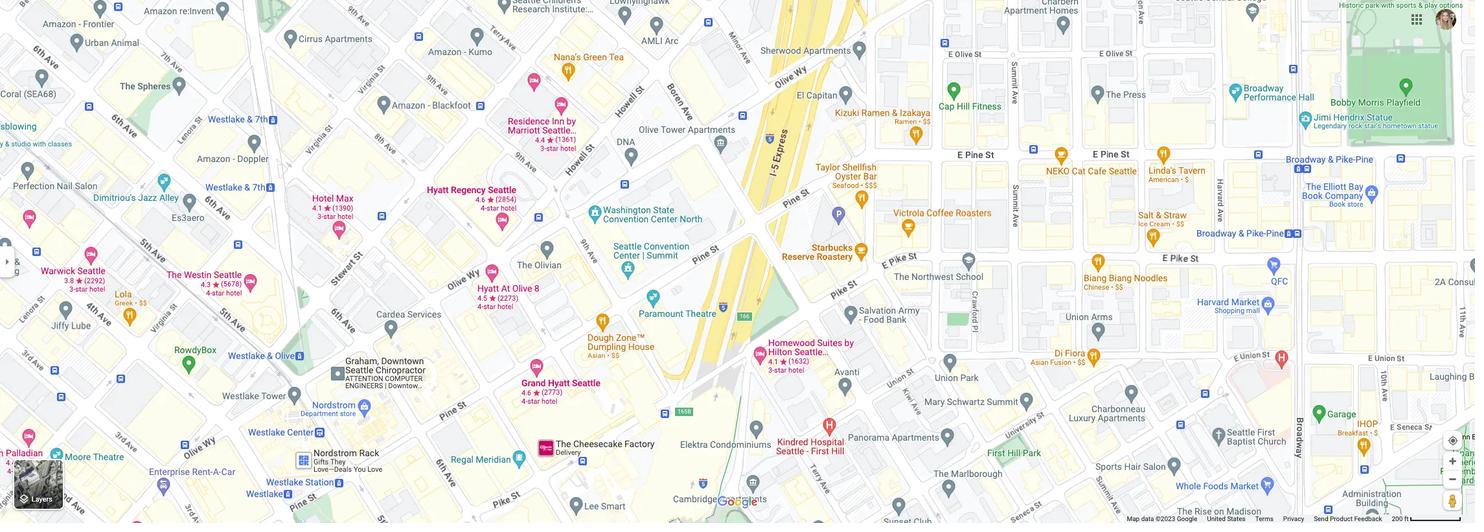 Task type: describe. For each thing, give the bounding box(es) containing it.
map data ©2023 google
[[1127, 515, 1198, 522]]

privacy button
[[1284, 515, 1305, 523]]

terms
[[1256, 515, 1274, 522]]

show your location image
[[1448, 435, 1460, 447]]

privacy
[[1284, 515, 1305, 522]]

product
[[1331, 515, 1353, 522]]

layers
[[32, 495, 52, 504]]

google
[[1177, 515, 1198, 522]]

united states button
[[1208, 515, 1246, 523]]

terms button
[[1256, 515, 1274, 523]]

send product feedback button
[[1314, 515, 1383, 523]]

google maps element
[[0, 0, 1476, 523]]

states
[[1228, 515, 1246, 522]]

map
[[1127, 515, 1140, 522]]

200 ft button
[[1392, 515, 1462, 522]]

zoom in image
[[1449, 456, 1458, 466]]

200 ft
[[1392, 515, 1409, 522]]

footer inside google maps element
[[1127, 515, 1392, 523]]

©2023
[[1156, 515, 1176, 522]]



Task type: locate. For each thing, give the bounding box(es) containing it.
united
[[1208, 515, 1226, 522]]

footer containing map data ©2023 google
[[1127, 515, 1392, 523]]

send product feedback
[[1314, 515, 1383, 522]]

zoom out image
[[1449, 474, 1458, 484]]

show street view coverage image
[[1444, 491, 1463, 510]]

200
[[1392, 515, 1403, 522]]

expand side panel image
[[0, 254, 14, 269]]

ft
[[1405, 515, 1409, 522]]

united states
[[1208, 515, 1246, 522]]

google account: michelle dermenjian  
(michelle.dermenjian@adept.ai) image
[[1436, 9, 1457, 30]]

data
[[1142, 515, 1155, 522]]

footer
[[1127, 515, 1392, 523]]

feedback
[[1355, 515, 1383, 522]]

send
[[1314, 515, 1329, 522]]



Task type: vqa. For each thing, say whether or not it's contained in the screenshot.
states at the right bottom of the page
yes



